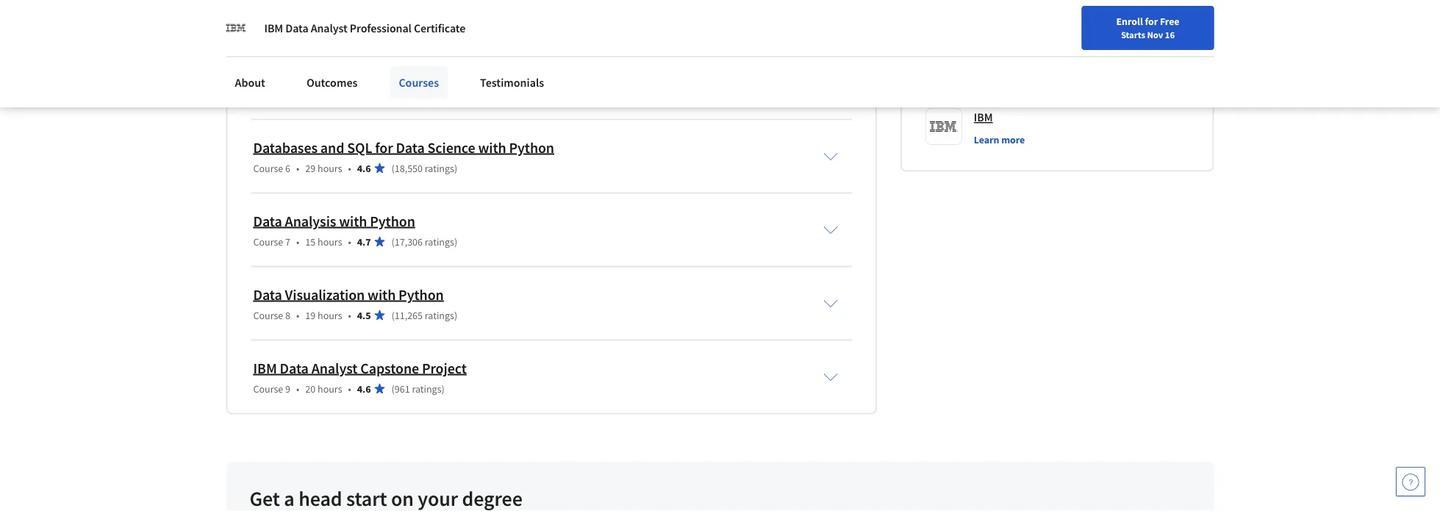 Task type: vqa. For each thing, say whether or not it's contained in the screenshot.
PROJECT
yes



Task type: describe. For each thing, give the bounding box(es) containing it.
( for and
[[392, 161, 395, 175]]

( 3,684 ratings )
[[386, 88, 447, 101]]

start
[[346, 485, 387, 511]]

) for databases and sql for data science with python
[[454, 161, 458, 175]]

enroll
[[1117, 15, 1143, 28]]

course for ibm data analyst capstone project
[[253, 382, 283, 395]]

hours for analysis
[[318, 235, 342, 248]]

1 vertical spatial science
[[428, 138, 475, 157]]

29
[[305, 161, 316, 175]]

• right 25
[[348, 14, 351, 28]]

data analysis with python
[[253, 212, 415, 230]]

• down python project for data science
[[343, 88, 346, 101]]

• down data visualization with python link
[[348, 308, 351, 322]]

python project for data science link
[[253, 65, 449, 83]]

4.6 for sql
[[357, 161, 371, 175]]

6
[[285, 161, 291, 175]]

hours for visualization
[[318, 308, 342, 322]]

1 horizontal spatial project
[[422, 359, 467, 377]]

course 9 • 20 hours •
[[253, 382, 351, 395]]

4.6 for analyst
[[357, 382, 371, 395]]

course for data analysis with python
[[253, 235, 283, 248]]

help center image
[[1402, 473, 1420, 491]]

0 horizontal spatial your
[[418, 485, 458, 511]]

data up course 7 • 15 hours •
[[253, 212, 282, 230]]

analyst for professional
[[311, 21, 348, 35]]

4.7
[[357, 235, 371, 248]]

ratings right 3,684
[[415, 88, 444, 101]]

0 vertical spatial 8
[[305, 88, 311, 101]]

databases
[[253, 138, 318, 157]]

961
[[395, 382, 410, 395]]

course 4 • 25 hours •
[[253, 14, 351, 28]]

hours right 25
[[318, 14, 342, 28]]

1 course from the top
[[253, 14, 283, 28]]

analysis
[[285, 212, 336, 230]]

• left 19
[[296, 308, 300, 322]]

18,550
[[395, 161, 423, 175]]

visualization
[[285, 285, 365, 304]]

head
[[299, 485, 342, 511]]

( left certificate at the left of page
[[392, 14, 395, 28]]

ibm for ibm
[[974, 110, 993, 125]]

python up 17,306
[[370, 212, 415, 230]]

17,306
[[395, 235, 423, 248]]

( 33,855 ratings )
[[392, 14, 458, 28]]

degree
[[462, 485, 523, 511]]

ibm for ibm data analyst capstone project
[[253, 359, 277, 377]]

nov
[[1148, 29, 1164, 40]]

2 vertical spatial for
[[375, 138, 393, 157]]

find your new career link
[[1025, 15, 1132, 33]]

5
[[285, 88, 291, 101]]

courses link
[[390, 66, 448, 99]]

ibm data analyst capstone project link
[[253, 359, 467, 377]]

outcomes
[[307, 75, 358, 90]]

1 4.6 from the top
[[357, 14, 371, 28]]

7
[[285, 235, 291, 248]]

course 7 • 15 hours •
[[253, 235, 351, 248]]

16
[[1166, 29, 1175, 40]]

4.5 for ( 11,265 ratings )
[[357, 308, 371, 322]]

hours for data
[[318, 382, 342, 395]]

( for visualization
[[392, 308, 395, 322]]

ibm data analyst professional certificate
[[264, 21, 466, 35]]

databases and sql for data science with python
[[253, 138, 554, 157]]

find your new career
[[1033, 17, 1125, 30]]

learn more button
[[974, 132, 1025, 147]]

data visualization with python link
[[253, 285, 444, 304]]

) right 33,855
[[454, 14, 458, 28]]

learn more
[[974, 133, 1025, 146]]

course for data visualization with python
[[253, 308, 283, 322]]

ratings for data visualization with python
[[425, 308, 454, 322]]

2 course from the top
[[253, 88, 283, 101]]

• down 'ibm data analyst capstone project'
[[348, 382, 351, 395]]

• right 6
[[296, 161, 300, 175]]

data up 3,684
[[370, 65, 399, 83]]

data visualization with python
[[253, 285, 444, 304]]

( 17,306 ratings )
[[392, 235, 458, 248]]

testimonials
[[480, 75, 544, 90]]

career
[[1096, 17, 1125, 30]]

9
[[285, 382, 291, 395]]

data right ibm image
[[286, 21, 309, 35]]

( for analysis
[[392, 235, 395, 248]]

ibm data analyst capstone project
[[253, 359, 467, 377]]

• left 4.7
[[348, 235, 351, 248]]

3,684
[[390, 88, 413, 101]]

about link
[[226, 66, 274, 99]]

sql
[[347, 138, 372, 157]]

for inside enroll for free starts nov 16
[[1145, 15, 1158, 28]]

25
[[305, 14, 316, 28]]

( left courses
[[386, 88, 390, 101]]

new
[[1075, 17, 1094, 30]]

certificate
[[414, 21, 466, 35]]

hours for and
[[318, 161, 342, 175]]

ratings for databases and sql for data science with python
[[425, 161, 454, 175]]

enroll for free starts nov 16
[[1117, 15, 1180, 40]]

) for ibm data analyst capstone project
[[442, 382, 445, 395]]



Task type: locate. For each thing, give the bounding box(es) containing it.
0 vertical spatial 4.5
[[352, 88, 366, 101]]

science up ( 3,684 ratings )
[[402, 65, 449, 83]]

ibm up course 9 • 20 hours •
[[253, 359, 277, 377]]

1 vertical spatial your
[[418, 485, 458, 511]]

english button
[[1132, 0, 1221, 48]]

data up course 8 • 19 hours •
[[253, 285, 282, 304]]

your inside 'link'
[[1054, 17, 1073, 30]]

free
[[1160, 15, 1180, 28]]

0 horizontal spatial with
[[339, 212, 367, 230]]

1 vertical spatial project
[[422, 359, 467, 377]]

( 18,550 ratings )
[[392, 161, 458, 175]]

ratings right 33,855
[[425, 14, 454, 28]]

ibm link
[[974, 108, 993, 126]]

ratings for ibm data analyst capstone project
[[412, 382, 442, 395]]

) right 18,550
[[454, 161, 458, 175]]

• right 4
[[296, 14, 300, 28]]

ratings
[[425, 14, 454, 28], [415, 88, 444, 101], [425, 161, 454, 175], [425, 235, 454, 248], [425, 308, 454, 322], [412, 382, 442, 395]]

with up 4.7
[[339, 212, 367, 230]]

4.5 down python project for data science
[[352, 88, 366, 101]]

( down the data visualization with python
[[392, 308, 395, 322]]

0 vertical spatial project
[[301, 65, 346, 83]]

databases and sql for data science with python link
[[253, 138, 554, 157]]

data analysis with python link
[[253, 212, 415, 230]]

get
[[250, 485, 280, 511]]

science up ( 18,550 ratings )
[[428, 138, 475, 157]]

hours right 15
[[318, 235, 342, 248]]

english
[[1159, 17, 1194, 31]]

data up the 9
[[280, 359, 309, 377]]

learn
[[974, 133, 1000, 146]]

3 course from the top
[[253, 161, 283, 175]]

ibm
[[264, 21, 283, 35], [974, 110, 993, 125], [253, 359, 277, 377]]

find
[[1033, 17, 1051, 30]]

0 vertical spatial 4.6
[[357, 14, 371, 28]]

None search field
[[210, 9, 563, 39]]

1 horizontal spatial for
[[375, 138, 393, 157]]

get a head start on your degree
[[250, 485, 523, 511]]

4
[[285, 14, 291, 28]]

science
[[402, 65, 449, 83], [428, 138, 475, 157]]

) right 961
[[442, 382, 445, 395]]

0 vertical spatial ibm
[[264, 21, 283, 35]]

course left the 9
[[253, 382, 283, 395]]

8 hours •
[[305, 88, 346, 101]]

) right "11,265"
[[454, 308, 458, 322]]

analyst
[[311, 21, 348, 35], [312, 359, 358, 377]]

ibm up learn
[[974, 110, 993, 125]]

) for data analysis with python
[[454, 235, 458, 248]]

2 vertical spatial 4.6
[[357, 382, 371, 395]]

2 horizontal spatial for
[[1145, 15, 1158, 28]]

2 vertical spatial ibm
[[253, 359, 277, 377]]

1 vertical spatial for
[[349, 65, 367, 83]]

8 right '5'
[[305, 88, 311, 101]]

ratings for data analysis with python
[[425, 235, 454, 248]]

0 horizontal spatial 8
[[285, 308, 291, 322]]

with down testimonials
[[478, 138, 506, 157]]

0 vertical spatial analyst
[[311, 21, 348, 35]]

1 vertical spatial 4.6
[[357, 161, 371, 175]]

1 vertical spatial 8
[[285, 308, 291, 322]]

data
[[286, 21, 309, 35], [370, 65, 399, 83], [396, 138, 425, 157], [253, 212, 282, 230], [253, 285, 282, 304], [280, 359, 309, 377]]

( 961 ratings )
[[392, 382, 445, 395]]

4.5 for ( 3,684 ratings )
[[352, 88, 366, 101]]

4.6
[[357, 14, 371, 28], [357, 161, 371, 175], [357, 382, 371, 395]]

1 vertical spatial 4.5
[[357, 308, 371, 322]]

0 vertical spatial with
[[478, 138, 506, 157]]

your right on
[[418, 485, 458, 511]]

project up ( 961 ratings )
[[422, 359, 467, 377]]

4.5 down data visualization with python link
[[357, 308, 371, 322]]

with up "11,265"
[[368, 285, 396, 304]]

professional
[[350, 21, 412, 35]]

project up 8 hours •
[[301, 65, 346, 83]]

for
[[1145, 15, 1158, 28], [349, 65, 367, 83], [375, 138, 393, 157]]

15
[[305, 235, 316, 248]]

course left '7'
[[253, 235, 283, 248]]

4.6 down sql on the top
[[357, 161, 371, 175]]

)
[[454, 14, 458, 28], [444, 88, 447, 101], [454, 161, 458, 175], [454, 235, 458, 248], [454, 308, 458, 322], [442, 382, 445, 395]]

your
[[1054, 17, 1073, 30], [418, 485, 458, 511]]

20
[[305, 382, 316, 395]]

course left 19
[[253, 308, 283, 322]]

) right 17,306
[[454, 235, 458, 248]]

more
[[1002, 133, 1025, 146]]

hours down python project for data science
[[313, 88, 337, 101]]

course left 6
[[253, 161, 283, 175]]

project
[[301, 65, 346, 83], [422, 359, 467, 377]]

2 vertical spatial with
[[368, 285, 396, 304]]

hours
[[318, 14, 342, 28], [313, 88, 337, 101], [318, 161, 342, 175], [318, 235, 342, 248], [318, 308, 342, 322], [318, 382, 342, 395]]

0 vertical spatial your
[[1054, 17, 1073, 30]]

19
[[305, 308, 316, 322]]

1 horizontal spatial your
[[1054, 17, 1073, 30]]

( right 4.7
[[392, 235, 395, 248]]

python project for data science
[[253, 65, 449, 83]]

4.5
[[352, 88, 366, 101], [357, 308, 371, 322]]

0 vertical spatial science
[[402, 65, 449, 83]]

3 4.6 from the top
[[357, 382, 371, 395]]

a
[[284, 485, 295, 511]]

33,855
[[395, 14, 423, 28]]

with
[[478, 138, 506, 157], [339, 212, 367, 230], [368, 285, 396, 304]]

analyst up 20 at left
[[312, 359, 358, 377]]

( down capstone
[[392, 382, 395, 395]]

• right '7'
[[296, 235, 300, 248]]

2 4.6 from the top
[[357, 161, 371, 175]]

11,265
[[395, 308, 423, 322]]

6 course from the top
[[253, 382, 283, 395]]

(
[[392, 14, 395, 28], [386, 88, 390, 101], [392, 161, 395, 175], [392, 235, 395, 248], [392, 308, 395, 322], [392, 382, 395, 395]]

) right courses
[[444, 88, 447, 101]]

course
[[253, 14, 283, 28], [253, 88, 283, 101], [253, 161, 283, 175], [253, 235, 283, 248], [253, 308, 283, 322], [253, 382, 283, 395]]

1 vertical spatial with
[[339, 212, 367, 230]]

analyst right 4
[[311, 21, 348, 35]]

2 horizontal spatial with
[[478, 138, 506, 157]]

data up 18,550
[[396, 138, 425, 157]]

python up course 5
[[253, 65, 299, 83]]

with for data visualization with python
[[368, 285, 396, 304]]

ratings right 17,306
[[425, 235, 454, 248]]

hours right 20 at left
[[318, 382, 342, 395]]

courses
[[399, 75, 439, 90]]

ibm left 4
[[264, 21, 283, 35]]

5 course from the top
[[253, 308, 283, 322]]

and
[[321, 138, 344, 157]]

( for data
[[392, 382, 395, 395]]

ratings right 961
[[412, 382, 442, 395]]

0 horizontal spatial for
[[349, 65, 367, 83]]

ibm for ibm data analyst professional certificate
[[264, 21, 283, 35]]

course left 4
[[253, 14, 283, 28]]

on
[[391, 485, 414, 511]]

capstone
[[361, 359, 419, 377]]

• down sql on the top
[[348, 161, 351, 175]]

python
[[253, 65, 299, 83], [509, 138, 554, 157], [370, 212, 415, 230], [399, 285, 444, 304]]

4.6 down ibm data analyst capstone project link
[[357, 382, 371, 395]]

python up ( 11,265 ratings )
[[399, 285, 444, 304]]

8 left 19
[[285, 308, 291, 322]]

course 5
[[253, 88, 291, 101]]

4.6 left 33,855
[[357, 14, 371, 28]]

ibm image
[[226, 18, 247, 38]]

1 vertical spatial ibm
[[974, 110, 993, 125]]

starts
[[1121, 29, 1146, 40]]

course for databases and sql for data science with python
[[253, 161, 283, 175]]

analyst for capstone
[[312, 359, 358, 377]]

4 course from the top
[[253, 235, 283, 248]]

hours right 19
[[318, 308, 342, 322]]

• right the 9
[[296, 382, 300, 395]]

8
[[305, 88, 311, 101], [285, 308, 291, 322]]

python down testimonials link at the left of page
[[509, 138, 554, 157]]

1 vertical spatial analyst
[[312, 359, 358, 377]]

testimonials link
[[471, 66, 553, 99]]

•
[[296, 14, 300, 28], [348, 14, 351, 28], [343, 88, 346, 101], [296, 161, 300, 175], [348, 161, 351, 175], [296, 235, 300, 248], [348, 235, 351, 248], [296, 308, 300, 322], [348, 308, 351, 322], [296, 382, 300, 395], [348, 382, 351, 395]]

course 6 • 29 hours •
[[253, 161, 351, 175]]

( 11,265 ratings )
[[392, 308, 458, 322]]

outcomes link
[[298, 66, 367, 99]]

course 8 • 19 hours •
[[253, 308, 351, 322]]

0 vertical spatial for
[[1145, 15, 1158, 28]]

course left '5'
[[253, 88, 283, 101]]

0 horizontal spatial project
[[301, 65, 346, 83]]

1 horizontal spatial 8
[[305, 88, 311, 101]]

with for data analysis with python
[[339, 212, 367, 230]]

( down databases and sql for data science with python link
[[392, 161, 395, 175]]

hours right 29
[[318, 161, 342, 175]]

about
[[235, 75, 265, 90]]

) for data visualization with python
[[454, 308, 458, 322]]

your right the find
[[1054, 17, 1073, 30]]

ratings right 18,550
[[425, 161, 454, 175]]

ratings right "11,265"
[[425, 308, 454, 322]]

1 horizontal spatial with
[[368, 285, 396, 304]]



